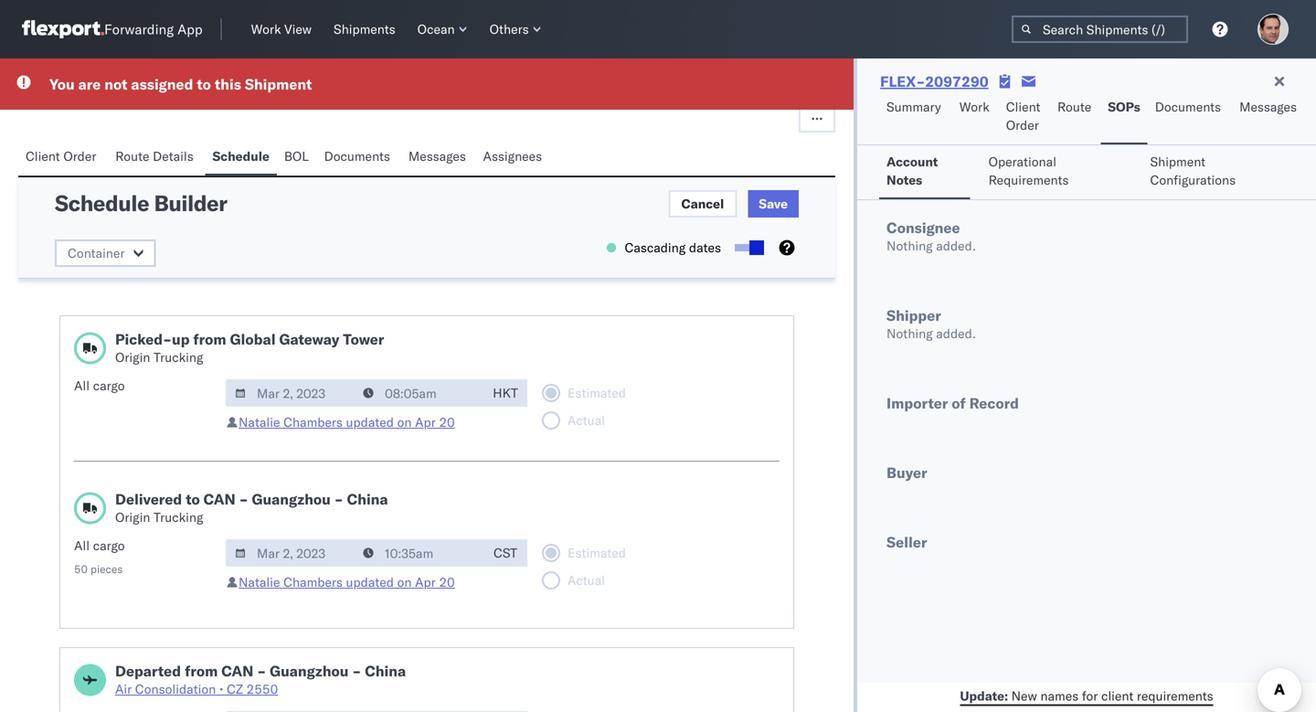 Task type: locate. For each thing, give the bounding box(es) containing it.
1 vertical spatial natalie chambers updated on apr 20
[[239, 574, 455, 590]]

2 added. from the top
[[936, 325, 976, 341]]

origin inside delivered to can - guangzhou - china origin trucking
[[115, 509, 150, 525]]

from right the up
[[193, 330, 226, 348]]

requirements
[[1137, 688, 1214, 704]]

0 vertical spatial origin
[[115, 349, 150, 365]]

chambers for gateway
[[283, 414, 343, 430]]

1 vertical spatial order
[[63, 148, 96, 164]]

work left "view"
[[251, 21, 281, 37]]

0 vertical spatial chambers
[[283, 414, 343, 430]]

to
[[197, 75, 211, 93], [186, 490, 200, 508]]

guangzhou for to
[[252, 490, 331, 508]]

1 horizontal spatial work
[[960, 99, 990, 115]]

messages button up shipment configurations "button" at the top right of the page
[[1232, 90, 1307, 144]]

1 updated from the top
[[346, 414, 394, 430]]

1 vertical spatial client
[[26, 148, 60, 164]]

2 chambers from the top
[[283, 574, 343, 590]]

documents button
[[1148, 90, 1232, 144], [317, 140, 401, 176]]

update:
[[960, 688, 1008, 704]]

client order button up operational in the right of the page
[[999, 90, 1050, 144]]

ocean button
[[410, 17, 475, 41]]

mmm d, yyyy text field for guangzhou
[[226, 539, 356, 567]]

order up operational in the right of the page
[[1006, 117, 1039, 133]]

china inside departed from can - guangzhou - china air consolidation • cz 2550
[[365, 662, 406, 680]]

route
[[1058, 99, 1092, 115], [115, 148, 149, 164]]

2 origin from the top
[[115, 509, 150, 525]]

flex-
[[880, 72, 925, 90]]

1 horizontal spatial documents
[[1155, 99, 1221, 115]]

client order up operational in the right of the page
[[1006, 99, 1041, 133]]

chambers
[[283, 414, 343, 430], [283, 574, 343, 590]]

1 vertical spatial from
[[185, 662, 218, 680]]

client order
[[1006, 99, 1041, 133], [26, 148, 96, 164]]

0 vertical spatial apr
[[415, 414, 436, 430]]

0 horizontal spatial order
[[63, 148, 96, 164]]

natalie for global
[[239, 414, 280, 430]]

can inside departed from can - guangzhou - china air consolidation • cz 2550
[[221, 662, 254, 680]]

natalie
[[239, 414, 280, 430], [239, 574, 280, 590]]

trucking inside picked-up from global gateway tower origin trucking
[[154, 349, 203, 365]]

trucking down delivered
[[154, 509, 203, 525]]

messages
[[1240, 99, 1297, 115], [409, 148, 466, 164]]

added. inside shipper nothing added.
[[936, 325, 976, 341]]

20 for delivered to can - guangzhou - china
[[439, 574, 455, 590]]

1 all from the top
[[74, 378, 90, 394]]

natalie chambers updated on apr 20
[[239, 414, 455, 430], [239, 574, 455, 590]]

client order down you
[[26, 148, 96, 164]]

0 horizontal spatial shipment
[[245, 75, 312, 93]]

global
[[230, 330, 276, 348]]

natalie for -
[[239, 574, 280, 590]]

messages up shipment configurations "button" at the top right of the page
[[1240, 99, 1297, 115]]

1 vertical spatial added.
[[936, 325, 976, 341]]

1 vertical spatial shipment
[[1150, 154, 1206, 170]]

hkt
[[493, 385, 518, 401]]

cargo up pieces
[[93, 538, 125, 554]]

0 horizontal spatial messages
[[409, 148, 466, 164]]

client right "work" button at the right top
[[1006, 99, 1041, 115]]

bol button
[[277, 140, 317, 176]]

-- : -- -- text field
[[354, 379, 484, 407], [354, 539, 484, 567]]

1 vertical spatial nothing
[[887, 325, 933, 341]]

order for the right client order button
[[1006, 117, 1039, 133]]

builder
[[154, 189, 227, 217]]

account notes button
[[879, 145, 970, 199]]

route details button
[[108, 140, 205, 176]]

schedule up container
[[55, 189, 149, 217]]

others
[[490, 21, 529, 37]]

shipment up configurations
[[1150, 154, 1206, 170]]

natalie chambers updated on apr 20 button for tower
[[239, 414, 455, 430]]

0 vertical spatial all
[[74, 378, 90, 394]]

0 vertical spatial trucking
[[154, 349, 203, 365]]

work
[[251, 21, 281, 37], [960, 99, 990, 115]]

delivered to can - guangzhou - china origin trucking
[[115, 490, 388, 525]]

1 horizontal spatial route
[[1058, 99, 1092, 115]]

from inside picked-up from global gateway tower origin trucking
[[193, 330, 226, 348]]

all
[[74, 378, 90, 394], [74, 538, 90, 554]]

2 vertical spatial mmm d, yyyy text field
[[226, 711, 356, 712]]

1 vertical spatial trucking
[[154, 509, 203, 525]]

0 vertical spatial natalie chambers updated on apr 20 button
[[239, 414, 455, 430]]

ocean
[[417, 21, 455, 37]]

can inside delivered to can - guangzhou - china origin trucking
[[204, 490, 236, 508]]

schedule inside button
[[212, 148, 270, 164]]

sops
[[1108, 99, 1141, 115]]

guangzhou inside departed from can - guangzhou - china air consolidation • cz 2550
[[270, 662, 349, 680]]

documents right bol button
[[324, 148, 390, 164]]

0 vertical spatial can
[[204, 490, 236, 508]]

added. down consignee
[[936, 238, 976, 254]]

client order button down you
[[18, 140, 108, 176]]

1 horizontal spatial client
[[1006, 99, 1041, 115]]

summary button
[[879, 90, 952, 144]]

natalie down picked-up from global gateway tower origin trucking
[[239, 414, 280, 430]]

2 mmm d, yyyy text field from the top
[[226, 539, 356, 567]]

to inside delivered to can - guangzhou - china origin trucking
[[186, 490, 200, 508]]

documents
[[1155, 99, 1221, 115], [324, 148, 390, 164]]

2 natalie from the top
[[239, 574, 280, 590]]

new
[[1012, 688, 1037, 704]]

buyer
[[887, 463, 927, 482]]

0 vertical spatial client
[[1006, 99, 1041, 115]]

from
[[193, 330, 226, 348], [185, 662, 218, 680]]

apr
[[415, 414, 436, 430], [415, 574, 436, 590]]

0 horizontal spatial documents
[[324, 148, 390, 164]]

cancel button
[[669, 190, 737, 218]]

1 horizontal spatial shipment
[[1150, 154, 1206, 170]]

0 vertical spatial order
[[1006, 117, 1039, 133]]

messages button
[[1232, 90, 1307, 144], [401, 140, 476, 176]]

1 horizontal spatial messages
[[1240, 99, 1297, 115]]

trucking
[[154, 349, 203, 365], [154, 509, 203, 525]]

documents button up shipment configurations
[[1148, 90, 1232, 144]]

client order for the right client order button
[[1006, 99, 1041, 133]]

2 trucking from the top
[[154, 509, 203, 525]]

from up consolidation
[[185, 662, 218, 680]]

1 trucking from the top
[[154, 349, 203, 365]]

0 vertical spatial guangzhou
[[252, 490, 331, 508]]

1 vertical spatial apr
[[415, 574, 436, 590]]

-- : -- -- text field
[[354, 711, 484, 712]]

natalie chambers updated on apr 20 button
[[239, 414, 455, 430], [239, 574, 455, 590]]

work for work
[[960, 99, 990, 115]]

guangzhou for from
[[270, 662, 349, 680]]

0 vertical spatial natalie
[[239, 414, 280, 430]]

0 vertical spatial route
[[1058, 99, 1092, 115]]

1 vertical spatial route
[[115, 148, 149, 164]]

nothing inside shipper nothing added.
[[887, 325, 933, 341]]

origin down delivered
[[115, 509, 150, 525]]

update: new names for client requirements
[[960, 688, 1214, 704]]

documents right sops
[[1155, 99, 1221, 115]]

1 horizontal spatial order
[[1006, 117, 1039, 133]]

work inside work view link
[[251, 21, 281, 37]]

1 vertical spatial documents
[[324, 148, 390, 164]]

None checkbox
[[735, 244, 761, 251]]

1 vertical spatial natalie chambers updated on apr 20 button
[[239, 574, 455, 590]]

guangzhou inside delivered to can - guangzhou - china origin trucking
[[252, 490, 331, 508]]

documents button right bol at top left
[[317, 140, 401, 176]]

1 vertical spatial all
[[74, 538, 90, 554]]

origin
[[115, 349, 150, 365], [115, 509, 150, 525]]

20 for picked-up from global gateway tower
[[439, 414, 455, 430]]

1 horizontal spatial client order
[[1006, 99, 1041, 133]]

2 natalie chambers updated on apr 20 from the top
[[239, 574, 455, 590]]

guangzhou
[[252, 490, 331, 508], [270, 662, 349, 680]]

0 vertical spatial nothing
[[887, 238, 933, 254]]

50
[[74, 562, 88, 576]]

all inside all cargo 50 pieces
[[74, 538, 90, 554]]

-- : -- -- text field left cst
[[354, 539, 484, 567]]

mmm d, yyyy text field down delivered to can - guangzhou - china origin trucking
[[226, 539, 356, 567]]

route left the details
[[115, 148, 149, 164]]

MMM D, YYYY text field
[[226, 379, 356, 407], [226, 539, 356, 567], [226, 711, 356, 712]]

seller
[[887, 533, 927, 551]]

1 vertical spatial work
[[960, 99, 990, 115]]

cargo inside all cargo 50 pieces
[[93, 538, 125, 554]]

2 all from the top
[[74, 538, 90, 554]]

record
[[970, 394, 1019, 412]]

schedule left bol at top left
[[212, 148, 270, 164]]

work inside "work" button
[[960, 99, 990, 115]]

1 origin from the top
[[115, 349, 150, 365]]

save button
[[748, 190, 799, 218]]

container
[[68, 245, 125, 261]]

mmm d, yyyy text field down 'gateway'
[[226, 379, 356, 407]]

chambers for guangzhou
[[283, 574, 343, 590]]

added. inside consignee nothing added.
[[936, 238, 976, 254]]

summary
[[887, 99, 941, 115]]

assignees
[[483, 148, 542, 164]]

0 vertical spatial client order
[[1006, 99, 1041, 133]]

3 mmm d, yyyy text field from the top
[[226, 711, 356, 712]]

cst
[[494, 545, 517, 561]]

0 horizontal spatial work
[[251, 21, 281, 37]]

cargo down picked-
[[93, 378, 125, 394]]

1 mmm d, yyyy text field from the top
[[226, 379, 356, 407]]

1 -- : -- -- text field from the top
[[354, 379, 484, 407]]

0 vertical spatial updated
[[346, 414, 394, 430]]

1 vertical spatial on
[[397, 574, 412, 590]]

order down are in the left top of the page
[[63, 148, 96, 164]]

to left this
[[197, 75, 211, 93]]

0 vertical spatial to
[[197, 75, 211, 93]]

1 nothing from the top
[[887, 238, 933, 254]]

documents for the right documents 'button'
[[1155, 99, 1221, 115]]

0 horizontal spatial schedule
[[55, 189, 149, 217]]

can right delivered
[[204, 490, 236, 508]]

1 apr from the top
[[415, 414, 436, 430]]

1 vertical spatial updated
[[346, 574, 394, 590]]

2 apr from the top
[[415, 574, 436, 590]]

updated for delivered to can - guangzhou - china
[[346, 574, 394, 590]]

2 nothing from the top
[[887, 325, 933, 341]]

1 vertical spatial to
[[186, 490, 200, 508]]

0 vertical spatial on
[[397, 414, 412, 430]]

0 vertical spatial china
[[347, 490, 388, 508]]

added. for shipper
[[936, 325, 976, 341]]

2 20 from the top
[[439, 574, 455, 590]]

0 vertical spatial natalie chambers updated on apr 20
[[239, 414, 455, 430]]

forwarding app
[[104, 21, 203, 38]]

1 vertical spatial schedule
[[55, 189, 149, 217]]

2 -- : -- -- text field from the top
[[354, 539, 484, 567]]

trucking down the up
[[154, 349, 203, 365]]

1 added. from the top
[[936, 238, 976, 254]]

0 vertical spatial 20
[[439, 414, 455, 430]]

0 vertical spatial added.
[[936, 238, 976, 254]]

2 on from the top
[[397, 574, 412, 590]]

not
[[104, 75, 127, 93]]

0 horizontal spatial documents button
[[317, 140, 401, 176]]

1 natalie from the top
[[239, 414, 280, 430]]

updated
[[346, 414, 394, 430], [346, 574, 394, 590]]

1 20 from the top
[[439, 414, 455, 430]]

work button
[[952, 90, 999, 144]]

picked-
[[115, 330, 172, 348]]

are
[[78, 75, 101, 93]]

0 horizontal spatial client order
[[26, 148, 96, 164]]

cargo
[[93, 378, 125, 394], [93, 538, 125, 554]]

added. down shipper
[[936, 325, 976, 341]]

2 cargo from the top
[[93, 538, 125, 554]]

sops button
[[1101, 90, 1148, 144]]

1 cargo from the top
[[93, 378, 125, 394]]

1 chambers from the top
[[283, 414, 343, 430]]

1 vertical spatial client order
[[26, 148, 96, 164]]

trucking inside delivered to can - guangzhou - china origin trucking
[[154, 509, 203, 525]]

tower
[[343, 330, 384, 348]]

to right delivered
[[186, 490, 200, 508]]

1 vertical spatial natalie
[[239, 574, 280, 590]]

2 updated from the top
[[346, 574, 394, 590]]

nothing inside consignee nothing added.
[[887, 238, 933, 254]]

1 vertical spatial china
[[365, 662, 406, 680]]

0 vertical spatial mmm d, yyyy text field
[[226, 379, 356, 407]]

nothing down shipper
[[887, 325, 933, 341]]

for
[[1082, 688, 1098, 704]]

route details
[[115, 148, 194, 164]]

route left sops
[[1058, 99, 1092, 115]]

china for departed from can - guangzhou - china
[[365, 662, 406, 680]]

0 vertical spatial schedule
[[212, 148, 270, 164]]

0 vertical spatial documents
[[1155, 99, 1221, 115]]

shipment right this
[[245, 75, 312, 93]]

-- : -- -- text field down the tower
[[354, 379, 484, 407]]

1 vertical spatial chambers
[[283, 574, 343, 590]]

nothing down consignee
[[887, 238, 933, 254]]

app
[[177, 21, 203, 38]]

route inside the route details button
[[115, 148, 149, 164]]

mmm d, yyyy text field down 2550
[[226, 711, 356, 712]]

0 vertical spatial -- : -- -- text field
[[354, 379, 484, 407]]

china
[[347, 490, 388, 508], [365, 662, 406, 680]]

1 on from the top
[[397, 414, 412, 430]]

schedule for schedule builder
[[55, 189, 149, 217]]

1 vertical spatial guangzhou
[[270, 662, 349, 680]]

1 natalie chambers updated on apr 20 from the top
[[239, 414, 455, 430]]

route inside the 'route' button
[[1058, 99, 1092, 115]]

1 natalie chambers updated on apr 20 button from the top
[[239, 414, 455, 430]]

flexport. image
[[22, 20, 104, 38]]

1 vertical spatial -- : -- -- text field
[[354, 539, 484, 567]]

apr for delivered to can - guangzhou - china
[[415, 574, 436, 590]]

1 vertical spatial 20
[[439, 574, 455, 590]]

1 vertical spatial cargo
[[93, 538, 125, 554]]

work down the 2097290
[[960, 99, 990, 115]]

route for route details
[[115, 148, 149, 164]]

can up cz
[[221, 662, 254, 680]]

cancel
[[681, 196, 724, 212]]

1 vertical spatial can
[[221, 662, 254, 680]]

messages left assignees
[[409, 148, 466, 164]]

0 vertical spatial messages
[[1240, 99, 1297, 115]]

0 vertical spatial from
[[193, 330, 226, 348]]

natalie down delivered to can - guangzhou - china origin trucking
[[239, 574, 280, 590]]

origin down picked-
[[115, 349, 150, 365]]

0 vertical spatial cargo
[[93, 378, 125, 394]]

1 vertical spatial origin
[[115, 509, 150, 525]]

dates
[[689, 240, 721, 255]]

0 horizontal spatial route
[[115, 148, 149, 164]]

all cargo 50 pieces
[[74, 538, 125, 576]]

0 vertical spatial work
[[251, 21, 281, 37]]

1 horizontal spatial schedule
[[212, 148, 270, 164]]

shipments link
[[326, 17, 403, 41]]

china inside delivered to can - guangzhou - china origin trucking
[[347, 490, 388, 508]]

client down you
[[26, 148, 60, 164]]

1 vertical spatial mmm d, yyyy text field
[[226, 539, 356, 567]]

added. for consignee
[[936, 238, 976, 254]]

20
[[439, 414, 455, 430], [439, 574, 455, 590]]

messages button left assignees
[[401, 140, 476, 176]]

added.
[[936, 238, 976, 254], [936, 325, 976, 341]]

2 natalie chambers updated on apr 20 button from the top
[[239, 574, 455, 590]]



Task type: describe. For each thing, give the bounding box(es) containing it.
shipment configurations
[[1150, 154, 1236, 188]]

route for route
[[1058, 99, 1092, 115]]

you
[[49, 75, 75, 93]]

documents for left documents 'button'
[[324, 148, 390, 164]]

on for picked-up from global gateway tower
[[397, 414, 412, 430]]

assignees button
[[476, 140, 553, 176]]

all for all cargo 50 pieces
[[74, 538, 90, 554]]

nothing for shipper
[[887, 325, 933, 341]]

0 horizontal spatial messages button
[[401, 140, 476, 176]]

flex-2097290 link
[[880, 72, 989, 90]]

natalie chambers updated on apr 20 for tower
[[239, 414, 455, 430]]

schedule for schedule
[[212, 148, 270, 164]]

configurations
[[1150, 172, 1236, 188]]

0 vertical spatial shipment
[[245, 75, 312, 93]]

details
[[153, 148, 194, 164]]

consignee
[[887, 218, 960, 237]]

on for delivered to can - guangzhou - china
[[397, 574, 412, 590]]

work view link
[[244, 17, 319, 41]]

route button
[[1050, 90, 1101, 144]]

1 horizontal spatial client order button
[[999, 90, 1050, 144]]

importer of record
[[887, 394, 1019, 412]]

0 horizontal spatial client
[[26, 148, 60, 164]]

up
[[172, 330, 190, 348]]

shipper nothing added.
[[887, 306, 976, 341]]

others button
[[482, 17, 549, 41]]

container button
[[55, 240, 156, 267]]

air
[[115, 681, 132, 697]]

cz
[[227, 681, 243, 697]]

1 vertical spatial messages
[[409, 148, 466, 164]]

account
[[887, 154, 938, 170]]

apr for picked-up from global gateway tower
[[415, 414, 436, 430]]

flex-2097290
[[880, 72, 989, 90]]

consolidation
[[135, 681, 216, 697]]

natalie chambers updated on apr 20 for -
[[239, 574, 455, 590]]

schedule button
[[205, 140, 277, 176]]

from inside departed from can - guangzhou - china air consolidation • cz 2550
[[185, 662, 218, 680]]

consignee nothing added.
[[887, 218, 976, 254]]

can for from
[[221, 662, 254, 680]]

1 horizontal spatial messages button
[[1232, 90, 1307, 144]]

2097290
[[925, 72, 989, 90]]

cargo for all cargo 50 pieces
[[93, 538, 125, 554]]

-- : -- -- text field for picked-up from global gateway tower
[[354, 379, 484, 407]]

all cargo
[[74, 378, 125, 394]]

bol
[[284, 148, 309, 164]]

can for to
[[204, 490, 236, 508]]

all for all cargo
[[74, 378, 90, 394]]

cascading
[[625, 240, 686, 255]]

shipment inside shipment configurations
[[1150, 154, 1206, 170]]

this
[[215, 75, 241, 93]]

view
[[284, 21, 312, 37]]

shipments
[[334, 21, 396, 37]]

operational
[[989, 154, 1057, 170]]

origin inside picked-up from global gateway tower origin trucking
[[115, 349, 150, 365]]

departed from can - guangzhou - china air consolidation • cz 2550
[[115, 662, 406, 697]]

Search Shipments (/) text field
[[1012, 16, 1188, 43]]

assigned
[[131, 75, 193, 93]]

notes
[[887, 172, 923, 188]]

-- : -- -- text field for delivered to can - guangzhou - china
[[354, 539, 484, 567]]

order for the left client order button
[[63, 148, 96, 164]]

natalie chambers updated on apr 20 button for -
[[239, 574, 455, 590]]

picked-up from global gateway tower origin trucking
[[115, 330, 384, 365]]

china for delivered to can - guangzhou - china
[[347, 490, 388, 508]]

shipment configurations button
[[1143, 145, 1287, 199]]

cascading dates
[[625, 240, 721, 255]]

account notes
[[887, 154, 938, 188]]

names
[[1041, 688, 1079, 704]]

importer
[[887, 394, 948, 412]]

forwarding
[[104, 21, 174, 38]]

2550
[[246, 681, 278, 697]]

air consolidation • cz 2550 link
[[115, 680, 406, 698]]

departed
[[115, 662, 181, 680]]

delivered
[[115, 490, 182, 508]]

shipper
[[887, 306, 941, 325]]

of
[[952, 394, 966, 412]]

operational requirements button
[[981, 145, 1132, 199]]

forwarding app link
[[22, 20, 203, 38]]

work for work view
[[251, 21, 281, 37]]

mmm d, yyyy text field for gateway
[[226, 379, 356, 407]]

updated for picked-up from global gateway tower
[[346, 414, 394, 430]]

client
[[1101, 688, 1134, 704]]

nothing for consignee
[[887, 238, 933, 254]]

you are not assigned to this shipment
[[49, 75, 312, 93]]

work view
[[251, 21, 312, 37]]

1 horizontal spatial documents button
[[1148, 90, 1232, 144]]

•
[[219, 681, 224, 697]]

schedule builder
[[55, 189, 227, 217]]

0 horizontal spatial client order button
[[18, 140, 108, 176]]

save
[[759, 196, 788, 212]]

operational requirements
[[989, 154, 1069, 188]]

pieces
[[90, 562, 123, 576]]

gateway
[[279, 330, 339, 348]]

cargo for all cargo
[[93, 378, 125, 394]]

requirements
[[989, 172, 1069, 188]]

client order for the left client order button
[[26, 148, 96, 164]]



Task type: vqa. For each thing, say whether or not it's contained in the screenshot.
nothing within the Consignee Nothing added.
yes



